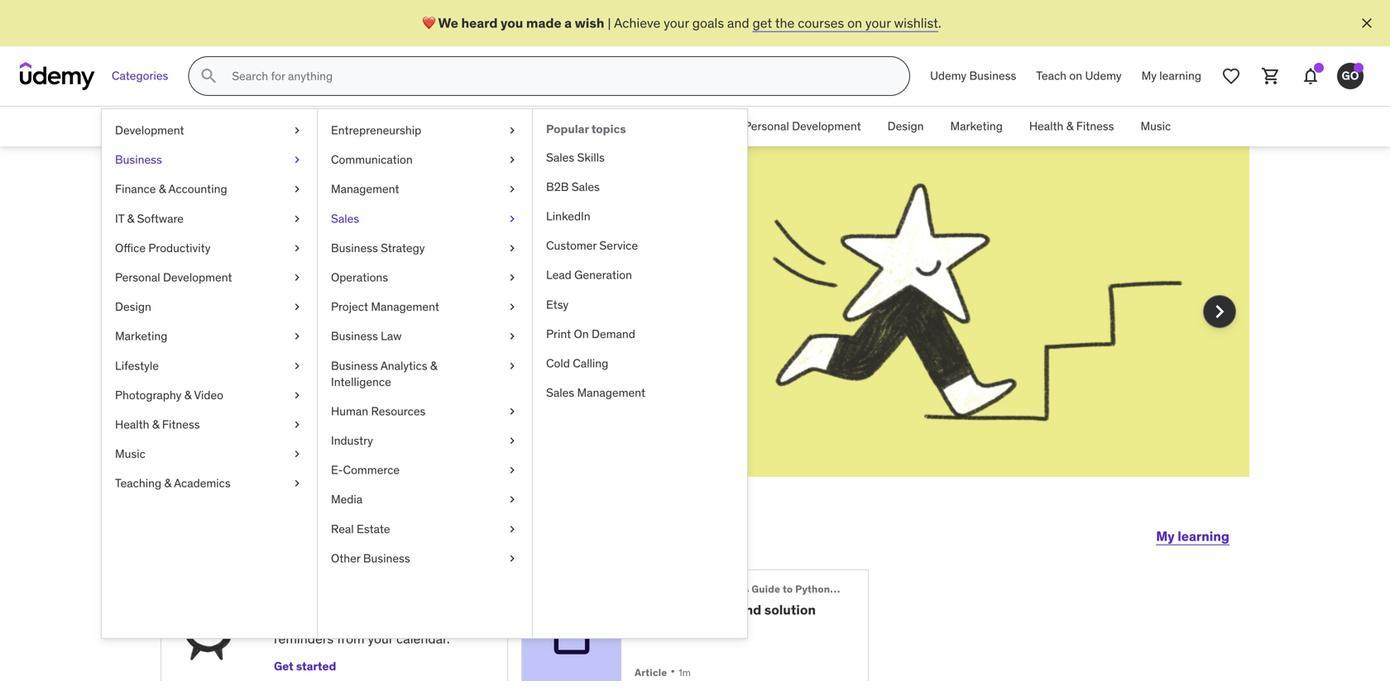 Task type: describe. For each thing, give the bounding box(es) containing it.
.
[[938, 14, 942, 31]]

xsmall image for marketing
[[290, 329, 304, 345]]

popular
[[546, 122, 589, 137]]

b2b sales
[[546, 180, 600, 194]]

xsmall image for communication
[[506, 152, 519, 168]]

xsmall image for project management
[[506, 299, 519, 315]]

you inside every day a little closer learning helps you reach your goals. keep learning and reap the rewards.
[[310, 309, 331, 326]]

marketing for health & fitness
[[951, 119, 1003, 134]]

0 vertical spatial my learning
[[1142, 68, 1202, 83]]

office productivity for lifestyle
[[115, 241, 211, 256]]

go link
[[1331, 56, 1371, 96]]

generation
[[574, 268, 632, 283]]

homework
[[653, 602, 735, 619]]

project management
[[331, 300, 439, 315]]

go
[[1342, 68, 1359, 83]]

sales link
[[318, 204, 532, 234]]

made
[[526, 14, 562, 31]]

xsmall image for business strategy
[[506, 240, 519, 257]]

reach
[[335, 309, 368, 326]]

helps
[[275, 309, 307, 326]]

xsmall image for entrepreneurship
[[506, 122, 519, 139]]

personal development link for lifestyle
[[102, 263, 317, 293]]

beginners
[[700, 583, 749, 596]]

the ultimate beginners guide to python programming 11. homework and solution
[[635, 583, 900, 619]]

carousel element
[[141, 146, 1250, 517]]

design link for lifestyle
[[102, 293, 317, 322]]

learning for topmost my learning link
[[1160, 68, 1202, 83]]

heard
[[461, 14, 498, 31]]

it & software link for health & fitness
[[514, 107, 609, 146]]

11.
[[635, 602, 650, 619]]

office productivity link for lifestyle
[[102, 234, 317, 263]]

wish
[[575, 14, 604, 31]]

and inside every day a little closer learning helps you reach your goals. keep learning and reap the rewards.
[[220, 328, 242, 345]]

1 horizontal spatial music link
[[1128, 107, 1184, 146]]

personal development link for health & fitness
[[731, 107, 875, 146]]

& inside business analytics & intelligence
[[430, 359, 437, 373]]

design for lifestyle
[[115, 300, 151, 315]]

lifestyle
[[115, 359, 159, 373]]

photography & video link
[[102, 381, 317, 410]]

11. homework and solution link
[[635, 602, 842, 619]]

xsmall image for operations
[[506, 270, 519, 286]]

law
[[381, 329, 402, 344]]

every
[[220, 218, 318, 262]]

software for health & fitness
[[549, 119, 596, 134]]

office productivity for health & fitness
[[622, 119, 718, 134]]

let's
[[161, 516, 223, 551]]

industry
[[331, 434, 373, 449]]

human resources link
[[318, 397, 532, 427]]

finance & accounting for health & fitness
[[388, 119, 500, 134]]

business left teach
[[970, 68, 1017, 83]]

analytics
[[381, 359, 428, 373]]

learning for the bottom my learning link
[[1178, 528, 1230, 545]]

1 vertical spatial music link
[[102, 440, 317, 469]]

media
[[331, 493, 363, 508]]

from
[[337, 631, 365, 648]]

teaching & academics
[[115, 476, 231, 491]]

personal development for lifestyle
[[115, 270, 232, 285]]

business law
[[331, 329, 402, 344]]

xsmall image for real estate
[[506, 522, 519, 538]]

management link
[[318, 175, 532, 204]]

start
[[228, 516, 293, 551]]

1 vertical spatial fitness
[[162, 417, 200, 432]]

categories
[[112, 68, 168, 83]]

udemy business link
[[920, 56, 1026, 96]]

lead generation
[[546, 268, 632, 283]]

academics
[[174, 476, 231, 491]]

human
[[331, 404, 368, 419]]

print
[[546, 327, 571, 342]]

topics
[[592, 122, 626, 137]]

office productivity link for health & fitness
[[609, 107, 731, 146]]

0 horizontal spatial health & fitness link
[[102, 410, 317, 440]]

learning,
[[298, 516, 418, 551]]

sales skills link
[[533, 143, 747, 172]]

teaching
[[115, 476, 161, 491]]

xsmall image for photography & video
[[290, 388, 304, 404]]

xsmall image for other business
[[506, 551, 519, 567]]

1 vertical spatial my learning link
[[1156, 517, 1230, 557]]

business analytics & intelligence link
[[318, 352, 532, 397]]

xsmall image for media
[[506, 492, 519, 508]]

time
[[336, 588, 365, 604]]

calendar.
[[396, 631, 450, 648]]

goals
[[692, 14, 724, 31]]

learning inside every day a little closer learning helps you reach your goals. keep learning and reap the rewards.
[[472, 309, 520, 326]]

development for lifestyle
[[163, 270, 232, 285]]

a
[[274, 613, 282, 630]]

business link for lifestyle
[[102, 145, 317, 175]]

1 unread notification image
[[1314, 63, 1324, 73]]

little inside every day a little closer learning helps you reach your goals. keep learning and reap the rewards.
[[416, 218, 497, 262]]

finance for health & fitness
[[388, 119, 429, 134]]

get inside schedule time to learn a little each day adds up. get reminders from your calendar.
[[424, 613, 446, 630]]

cold calling link
[[533, 349, 747, 379]]

programming
[[833, 583, 900, 596]]

schedule
[[274, 588, 333, 604]]

demand
[[592, 327, 636, 342]]

media link
[[318, 486, 532, 515]]

1 horizontal spatial fitness
[[1077, 119, 1114, 134]]

0 vertical spatial and
[[727, 14, 749, 31]]

it for health & fitness
[[527, 119, 536, 134]]

design link for health & fitness
[[875, 107, 937, 146]]

article • 1m
[[635, 664, 691, 681]]

your left wishlist
[[866, 14, 891, 31]]

xsmall image for business
[[290, 152, 304, 168]]

categories button
[[102, 56, 178, 96]]

1 vertical spatial music
[[115, 447, 145, 462]]

productivity for lifestyle
[[148, 241, 211, 256]]

1 vertical spatial my
[[1156, 528, 1175, 545]]

software for lifestyle
[[137, 211, 184, 226]]

xsmall image for health & fitness
[[290, 417, 304, 433]]

personal development for health & fitness
[[744, 119, 861, 134]]

marketing link for health & fitness
[[937, 107, 1016, 146]]

xsmall image for music
[[290, 447, 304, 463]]

closer
[[220, 260, 321, 303]]

ultimate
[[655, 583, 697, 596]]

marketing link for lifestyle
[[102, 322, 317, 352]]

gary
[[423, 516, 489, 551]]

teach
[[1036, 68, 1067, 83]]

keep learning link
[[438, 309, 520, 326]]

xsmall image for design
[[290, 299, 304, 315]]

intelligence
[[331, 375, 391, 390]]

goals.
[[400, 309, 434, 326]]

finance for lifestyle
[[115, 182, 156, 197]]

project management link
[[318, 293, 532, 322]]

cold
[[546, 356, 570, 371]]

1m
[[679, 667, 691, 680]]

|
[[608, 14, 611, 31]]

python
[[795, 583, 830, 596]]

personal for lifestyle
[[115, 270, 160, 285]]

the
[[635, 583, 653, 596]]

1 horizontal spatial health & fitness link
[[1016, 107, 1128, 146]]

0 vertical spatial my
[[1142, 68, 1157, 83]]

❤️   we heard you made a wish | achieve your goals and get the courses on your wishlist .
[[422, 14, 942, 31]]

resources
[[371, 404, 426, 419]]

other business link
[[318, 544, 532, 574]]

industry link
[[318, 427, 532, 456]]

on inside teach on udemy link
[[1070, 68, 1083, 83]]

0 vertical spatial a
[[565, 14, 572, 31]]

customer
[[546, 238, 597, 253]]

xsmall image for finance & accounting
[[290, 181, 304, 198]]

linkedin link
[[533, 202, 747, 231]]

accounting for health & fitness
[[442, 119, 500, 134]]

solution
[[765, 602, 816, 619]]



Task type: vqa. For each thing, say whether or not it's contained in the screenshot.
you
yes



Task type: locate. For each thing, give the bounding box(es) containing it.
management down communication
[[331, 182, 399, 197]]

teach on udemy link
[[1026, 56, 1132, 96]]

1 vertical spatial finance & accounting
[[115, 182, 227, 197]]

1 horizontal spatial health & fitness
[[1029, 119, 1114, 134]]

0 horizontal spatial it
[[115, 211, 124, 226]]

1 vertical spatial you
[[310, 309, 331, 326]]

1 horizontal spatial marketing link
[[937, 107, 1016, 146]]

service
[[600, 238, 638, 253]]

1 horizontal spatial office
[[622, 119, 653, 134]]

2 vertical spatial learning
[[1178, 528, 1230, 545]]

sales element
[[532, 109, 747, 639]]

xsmall image inside the business analytics & intelligence link
[[506, 358, 519, 374]]

0 horizontal spatial marketing link
[[102, 322, 317, 352]]

started
[[296, 660, 336, 675]]

finance & accounting link up management link
[[375, 107, 514, 146]]

health & fitness link down teach on udemy link
[[1016, 107, 1128, 146]]

xsmall image for teaching & academics
[[290, 476, 304, 492]]

operations link
[[318, 263, 532, 293]]

each
[[315, 613, 343, 630]]

1 vertical spatial on
[[1070, 68, 1083, 83]]

xsmall image inside 'business law' link
[[506, 329, 519, 345]]

lifestyle link
[[102, 352, 317, 381]]

xsmall image inside photography & video link
[[290, 388, 304, 404]]

communication
[[331, 152, 413, 167]]

1 vertical spatial my learning
[[1156, 528, 1230, 545]]

1 vertical spatial a
[[390, 218, 410, 262]]

xsmall image for business law
[[506, 329, 519, 345]]

0 vertical spatial design link
[[875, 107, 937, 146]]

Search for anything text field
[[229, 62, 890, 90]]

accounting down development link
[[168, 182, 227, 197]]

get left started
[[274, 660, 294, 675]]

health & fitness down teach on udemy link
[[1029, 119, 1114, 134]]

1 vertical spatial office
[[115, 241, 146, 256]]

0 vertical spatial day
[[324, 218, 384, 262]]

little inside schedule time to learn a little each day adds up. get reminders from your calendar.
[[285, 613, 312, 630]]

0 horizontal spatial udemy
[[930, 68, 967, 83]]

xsmall image inside "marketing" link
[[290, 329, 304, 345]]

health down photography
[[115, 417, 149, 432]]

xsmall image inside office productivity link
[[290, 240, 304, 257]]

communication link
[[318, 145, 532, 175]]

business up intelligence
[[331, 359, 378, 373]]

1 horizontal spatial office productivity link
[[609, 107, 731, 146]]

health & fitness for health & fitness link to the right
[[1029, 119, 1114, 134]]

you have alerts image
[[1354, 63, 1364, 73]]

b2b sales link
[[533, 172, 747, 202]]

xsmall image inside development link
[[290, 122, 304, 139]]

management inside sales element
[[577, 386, 646, 401]]

teaching & academics link
[[102, 469, 317, 499]]

customer service
[[546, 238, 638, 253]]

1 vertical spatial little
[[285, 613, 312, 630]]

finance & accounting down development link
[[115, 182, 227, 197]]

on right teach
[[1070, 68, 1083, 83]]

business link for health & fitness
[[302, 107, 375, 146]]

health down teach
[[1029, 119, 1064, 134]]

a inside every day a little closer learning helps you reach your goals. keep learning and reap the rewards.
[[390, 218, 410, 262]]

2 vertical spatial management
[[577, 386, 646, 401]]

office productivity link up b2b sales link
[[609, 107, 731, 146]]

1 horizontal spatial the
[[775, 14, 795, 31]]

management for project
[[371, 300, 439, 315]]

e-
[[331, 463, 343, 478]]

your left 'goals'
[[664, 14, 689, 31]]

1 vertical spatial day
[[347, 613, 367, 630]]

teach on udemy
[[1036, 68, 1122, 83]]

1 horizontal spatial to
[[783, 583, 793, 596]]

accounting
[[442, 119, 500, 134], [168, 182, 227, 197]]

popular topics
[[546, 122, 626, 137]]

0 horizontal spatial office productivity
[[115, 241, 211, 256]]

0 vertical spatial personal development
[[744, 119, 861, 134]]

1 horizontal spatial it & software link
[[514, 107, 609, 146]]

xsmall image for business analytics & intelligence
[[506, 358, 519, 374]]

and down learning
[[220, 328, 242, 345]]

1 vertical spatial the
[[275, 328, 294, 345]]

health & fitness for left health & fitness link
[[115, 417, 200, 432]]

1 horizontal spatial office productivity
[[622, 119, 718, 134]]

next image
[[1207, 299, 1233, 325]]

xsmall image inside business strategy link
[[506, 240, 519, 257]]

a left wish
[[565, 14, 572, 31]]

management down "calling"
[[577, 386, 646, 401]]

0 vertical spatial marketing
[[951, 119, 1003, 134]]

linkedin
[[546, 209, 591, 224]]

0 vertical spatial fitness
[[1077, 119, 1114, 134]]

0 horizontal spatial finance & accounting
[[115, 182, 227, 197]]

it & software link
[[514, 107, 609, 146], [102, 204, 317, 234]]

development for health & fitness
[[792, 119, 861, 134]]

get started
[[274, 660, 336, 675]]

xsmall image inside real estate link
[[506, 522, 519, 538]]

0 horizontal spatial on
[[848, 14, 862, 31]]

1 vertical spatial office productivity link
[[102, 234, 317, 263]]

office
[[622, 119, 653, 134], [115, 241, 146, 256]]

office for health & fitness
[[622, 119, 653, 134]]

sales down the "cold"
[[546, 386, 574, 401]]

xsmall image inside the finance & accounting link
[[290, 181, 304, 198]]

1 vertical spatial productivity
[[148, 241, 211, 256]]

1 vertical spatial it & software
[[115, 211, 184, 226]]

1 vertical spatial health
[[115, 417, 149, 432]]

day up from
[[347, 613, 367, 630]]

b2b
[[546, 180, 569, 194]]

finance & accounting up communication link on the top of page
[[388, 119, 500, 134]]

to inside the ultimate beginners guide to python programming 11. homework and solution
[[783, 583, 793, 596]]

xsmall image
[[290, 122, 304, 139], [506, 122, 519, 139], [290, 152, 304, 168], [290, 388, 304, 404], [506, 404, 519, 420], [290, 417, 304, 433], [506, 433, 519, 450], [290, 447, 304, 463], [290, 476, 304, 492], [506, 551, 519, 567]]

0 horizontal spatial personal development link
[[102, 263, 317, 293]]

sales for sales
[[331, 211, 359, 226]]

1 horizontal spatial productivity
[[656, 119, 718, 134]]

real
[[331, 522, 354, 537]]

&
[[432, 119, 439, 134], [539, 119, 546, 134], [1067, 119, 1074, 134], [159, 182, 166, 197], [127, 211, 134, 226], [430, 359, 437, 373], [184, 388, 191, 403], [152, 417, 159, 432], [164, 476, 171, 491]]

productivity for health & fitness
[[656, 119, 718, 134]]

health for health & fitness link to the right
[[1029, 119, 1064, 134]]

entrepreneurship link
[[318, 116, 532, 145]]

xsmall image inside the entrepreneurship link
[[506, 122, 519, 139]]

1 vertical spatial personal development
[[115, 270, 232, 285]]

get inside button
[[274, 660, 294, 675]]

xsmall image for personal development
[[290, 270, 304, 286]]

office productivity link up learning
[[102, 234, 317, 263]]

0 vertical spatial my learning link
[[1132, 56, 1212, 96]]

business strategy
[[331, 241, 425, 256]]

0 horizontal spatial office
[[115, 241, 146, 256]]

0 vertical spatial health
[[1029, 119, 1064, 134]]

little up operations link
[[416, 218, 497, 262]]

0 horizontal spatial you
[[310, 309, 331, 326]]

0 vertical spatial health & fitness link
[[1016, 107, 1128, 146]]

fitness
[[1077, 119, 1114, 134], [162, 417, 200, 432]]

0 vertical spatial software
[[549, 119, 596, 134]]

finance & accounting link down development link
[[102, 175, 317, 204]]

1 vertical spatial health & fitness link
[[102, 410, 317, 440]]

strategy
[[381, 241, 425, 256]]

business down reach
[[331, 329, 378, 344]]

accounting up communication link on the top of page
[[442, 119, 500, 134]]

xsmall image inside communication link
[[506, 152, 519, 168]]

finance & accounting link for health & fitness
[[375, 107, 514, 146]]

0 horizontal spatial it & software link
[[102, 204, 317, 234]]

sales management link
[[533, 379, 747, 408]]

learning
[[220, 309, 272, 326]]

1 horizontal spatial finance
[[388, 119, 429, 134]]

and down guide
[[738, 602, 762, 619]]

business
[[970, 68, 1017, 83], [315, 119, 362, 134], [115, 152, 162, 167], [331, 241, 378, 256], [331, 329, 378, 344], [331, 359, 378, 373], [363, 552, 410, 566]]

1 vertical spatial personal development link
[[102, 263, 317, 293]]

0 vertical spatial you
[[501, 14, 523, 31]]

my learning link
[[1132, 56, 1212, 96], [1156, 517, 1230, 557]]

1 vertical spatial personal
[[115, 270, 160, 285]]

2 vertical spatial and
[[738, 602, 762, 619]]

e-commerce link
[[318, 456, 532, 486]]

0 horizontal spatial software
[[137, 211, 184, 226]]

0 vertical spatial health & fitness
[[1029, 119, 1114, 134]]

0 vertical spatial management
[[331, 182, 399, 197]]

fitness down teach on udemy link
[[1077, 119, 1114, 134]]

0 horizontal spatial design
[[115, 300, 151, 315]]

0 vertical spatial marketing link
[[937, 107, 1016, 146]]

the inside every day a little closer learning helps you reach your goals. keep learning and reap the rewards.
[[275, 328, 294, 345]]

it & software for lifestyle
[[115, 211, 184, 226]]

adds
[[371, 613, 399, 630]]

1 horizontal spatial software
[[549, 119, 596, 134]]

1 vertical spatial office productivity
[[115, 241, 211, 256]]

business inside business analytics & intelligence
[[331, 359, 378, 373]]

1 horizontal spatial you
[[501, 14, 523, 31]]

xsmall image for industry
[[506, 433, 519, 450]]

e-commerce
[[331, 463, 400, 478]]

business up communication
[[315, 119, 362, 134]]

to right time
[[368, 588, 381, 604]]

1 horizontal spatial accounting
[[442, 119, 500, 134]]

xsmall image for human resources
[[506, 404, 519, 420]]

udemy right teach
[[1085, 68, 1122, 83]]

xsmall image inside e-commerce link
[[506, 463, 519, 479]]

sales for sales skills
[[546, 150, 574, 165]]

wishlist
[[894, 14, 938, 31]]

design
[[888, 119, 924, 134], [115, 300, 151, 315]]

marketing down "udemy business" link
[[951, 119, 1003, 134]]

business link
[[302, 107, 375, 146], [102, 145, 317, 175]]

it for lifestyle
[[115, 211, 124, 226]]

1 vertical spatial software
[[137, 211, 184, 226]]

a up operations link
[[390, 218, 410, 262]]

day inside every day a little closer learning helps you reach your goals. keep learning and reap the rewards.
[[324, 218, 384, 262]]

xsmall image inside industry "link"
[[506, 433, 519, 450]]

sales for sales management
[[546, 386, 574, 401]]

xsmall image inside 'sales' link
[[506, 211, 519, 227]]

health for left health & fitness link
[[115, 417, 149, 432]]

other
[[331, 552, 360, 566]]

close image
[[1359, 15, 1376, 31]]

calling
[[573, 356, 609, 371]]

etsy
[[546, 297, 569, 312]]

you left "made"
[[501, 14, 523, 31]]

1 vertical spatial accounting
[[168, 182, 227, 197]]

1 vertical spatial learning
[[472, 309, 520, 326]]

sales
[[546, 150, 574, 165], [572, 180, 600, 194], [331, 211, 359, 226], [546, 386, 574, 401]]

and inside the ultimate beginners guide to python programming 11. homework and solution
[[738, 602, 762, 619]]

0 vertical spatial finance & accounting link
[[375, 107, 514, 146]]

xsmall image for it & software
[[290, 211, 304, 227]]

0 horizontal spatial accounting
[[168, 182, 227, 197]]

lead
[[546, 268, 572, 283]]

it & software for health & fitness
[[527, 119, 596, 134]]

xsmall image inside management link
[[506, 181, 519, 198]]

sales down the popular
[[546, 150, 574, 165]]

real estate
[[331, 522, 390, 537]]

xsmall image for management
[[506, 181, 519, 198]]

business down development link
[[115, 152, 162, 167]]

fitness down the photography & video
[[162, 417, 200, 432]]

to up solution
[[783, 583, 793, 596]]

your up law
[[371, 309, 396, 326]]

business strategy link
[[318, 234, 532, 263]]

health & fitness down photography
[[115, 417, 200, 432]]

and left get
[[727, 14, 749, 31]]

1 vertical spatial health & fitness
[[115, 417, 200, 432]]

your down adds
[[368, 631, 393, 648]]

to
[[783, 583, 793, 596], [368, 588, 381, 604]]

wishlist image
[[1222, 66, 1241, 86]]

management for sales
[[577, 386, 646, 401]]

0 vertical spatial office productivity
[[622, 119, 718, 134]]

marketing up lifestyle
[[115, 329, 167, 344]]

0 vertical spatial productivity
[[656, 119, 718, 134]]

xsmall image for office productivity
[[290, 240, 304, 257]]

other business
[[331, 552, 410, 566]]

0 vertical spatial personal
[[744, 119, 789, 134]]

xsmall image for e-commerce
[[506, 463, 519, 479]]

1 horizontal spatial personal development
[[744, 119, 861, 134]]

0 horizontal spatial fitness
[[162, 417, 200, 432]]

1 horizontal spatial little
[[416, 218, 497, 262]]

etsy link
[[533, 290, 747, 320]]

0 vertical spatial office
[[622, 119, 653, 134]]

get up calendar.
[[424, 613, 446, 630]]

marketing for lifestyle
[[115, 329, 167, 344]]

business down estate
[[363, 552, 410, 566]]

•
[[671, 664, 675, 681]]

xsmall image inside "project management" "link"
[[506, 299, 519, 315]]

1 horizontal spatial personal
[[744, 119, 789, 134]]

sales right 'b2b'
[[572, 180, 600, 194]]

management up law
[[371, 300, 439, 315]]

we
[[438, 14, 458, 31]]

udemy image
[[20, 62, 95, 90]]

xsmall image inside other business link
[[506, 551, 519, 567]]

it & software link for lifestyle
[[102, 204, 317, 234]]

xsmall image inside it & software "link"
[[290, 211, 304, 227]]

business up operations
[[331, 241, 378, 256]]

you up rewards.
[[310, 309, 331, 326]]

finance & accounting link for lifestyle
[[102, 175, 317, 204]]

health & fitness
[[1029, 119, 1114, 134], [115, 417, 200, 432]]

0 horizontal spatial office productivity link
[[102, 234, 317, 263]]

to inside schedule time to learn a little each day adds up. get reminders from your calendar.
[[368, 588, 381, 604]]

xsmall image for lifestyle
[[290, 358, 304, 374]]

1 udemy from the left
[[930, 68, 967, 83]]

marketing link up the video
[[102, 322, 317, 352]]

sales up business strategy
[[331, 211, 359, 226]]

0 vertical spatial office productivity link
[[609, 107, 731, 146]]

finance & accounting for lifestyle
[[115, 182, 227, 197]]

health & fitness link
[[1016, 107, 1128, 146], [102, 410, 317, 440]]

xsmall image inside personal development link
[[290, 270, 304, 286]]

xsmall image inside lifestyle link
[[290, 358, 304, 374]]

1 horizontal spatial on
[[1070, 68, 1083, 83]]

entrepreneurship
[[331, 123, 421, 138]]

0 vertical spatial design
[[888, 119, 924, 134]]

management inside "link"
[[371, 300, 439, 315]]

0 vertical spatial it
[[527, 119, 536, 134]]

design for health & fitness
[[888, 119, 924, 134]]

udemy
[[930, 68, 967, 83], [1085, 68, 1122, 83]]

on right courses
[[848, 14, 862, 31]]

1 horizontal spatial finance & accounting
[[388, 119, 500, 134]]

sales skills
[[546, 150, 605, 165]]

music link
[[1128, 107, 1184, 146], [102, 440, 317, 469]]

personal for health & fitness
[[744, 119, 789, 134]]

customer service link
[[533, 231, 747, 261]]

xsmall image inside the design link
[[290, 299, 304, 315]]

1 horizontal spatial finance & accounting link
[[375, 107, 514, 146]]

courses
[[798, 14, 844, 31]]

0 horizontal spatial music link
[[102, 440, 317, 469]]

office for lifestyle
[[115, 241, 146, 256]]

0 vertical spatial music
[[1141, 119, 1171, 134]]

notifications image
[[1301, 66, 1321, 86]]

your
[[664, 14, 689, 31], [866, 14, 891, 31], [371, 309, 396, 326], [368, 631, 393, 648]]

project
[[331, 300, 368, 315]]

0 vertical spatial accounting
[[442, 119, 500, 134]]

xsmall image inside operations link
[[506, 270, 519, 286]]

little up reminders
[[285, 613, 312, 630]]

udemy business
[[930, 68, 1017, 83]]

on
[[848, 14, 862, 31], [1070, 68, 1083, 83]]

it & software
[[527, 119, 596, 134], [115, 211, 184, 226]]

day up operations
[[324, 218, 384, 262]]

reap
[[245, 328, 272, 345]]

shopping cart with 0 items image
[[1261, 66, 1281, 86]]

0 horizontal spatial personal development
[[115, 270, 232, 285]]

management
[[331, 182, 399, 197], [371, 300, 439, 315], [577, 386, 646, 401]]

0 horizontal spatial a
[[390, 218, 410, 262]]

❤️
[[422, 14, 436, 31]]

marketing link down "udemy business" link
[[937, 107, 1016, 146]]

xsmall image inside teaching & academics link
[[290, 476, 304, 492]]

xsmall image
[[506, 152, 519, 168], [290, 181, 304, 198], [506, 181, 519, 198], [290, 211, 304, 227], [506, 211, 519, 227], [290, 240, 304, 257], [506, 240, 519, 257], [290, 270, 304, 286], [506, 270, 519, 286], [290, 299, 304, 315], [506, 299, 519, 315], [290, 329, 304, 345], [506, 329, 519, 345], [290, 358, 304, 374], [506, 358, 519, 374], [506, 463, 519, 479], [506, 492, 519, 508], [506, 522, 519, 538]]

1 vertical spatial it
[[115, 211, 124, 226]]

the
[[775, 14, 795, 31], [275, 328, 294, 345]]

xsmall image for development
[[290, 122, 304, 139]]

development inside development link
[[115, 123, 184, 138]]

day
[[324, 218, 384, 262], [347, 613, 367, 630]]

article
[[635, 667, 667, 680]]

your inside schedule time to learn a little each day adds up. get reminders from your calendar.
[[368, 631, 393, 648]]

operations
[[331, 270, 388, 285]]

submit search image
[[199, 66, 219, 86]]

1 horizontal spatial marketing
[[951, 119, 1003, 134]]

xsmall image inside human resources link
[[506, 404, 519, 420]]

day inside schedule time to learn a little each day adds up. get reminders from your calendar.
[[347, 613, 367, 630]]

reminders
[[274, 631, 334, 648]]

0 vertical spatial little
[[416, 218, 497, 262]]

health & fitness link down the video
[[102, 410, 317, 440]]

1 vertical spatial marketing link
[[102, 322, 317, 352]]

xsmall image inside media link
[[506, 492, 519, 508]]

0 vertical spatial finance
[[388, 119, 429, 134]]

every day a little closer learning helps you reach your goals. keep learning and reap the rewards.
[[220, 218, 520, 345]]

1 vertical spatial get
[[274, 660, 294, 675]]

0 horizontal spatial to
[[368, 588, 381, 604]]

photography
[[115, 388, 182, 403]]

keep
[[438, 309, 468, 326]]

productivity
[[656, 119, 718, 134], [148, 241, 211, 256]]

1 horizontal spatial udemy
[[1085, 68, 1122, 83]]

xsmall image for sales
[[506, 211, 519, 227]]

your inside every day a little closer learning helps you reach your goals. keep learning and reap the rewards.
[[371, 309, 396, 326]]

1 vertical spatial design link
[[102, 293, 317, 322]]

the down helps
[[275, 328, 294, 345]]

2 udemy from the left
[[1085, 68, 1122, 83]]

udemy down the .
[[930, 68, 967, 83]]

development
[[792, 119, 861, 134], [115, 123, 184, 138], [163, 270, 232, 285]]

1 vertical spatial marketing
[[115, 329, 167, 344]]

development link
[[102, 116, 317, 145]]

accounting for lifestyle
[[168, 182, 227, 197]]

the right get
[[775, 14, 795, 31]]

xsmall image inside health & fitness link
[[290, 417, 304, 433]]

on
[[574, 327, 589, 342]]

skills
[[577, 150, 605, 165]]



